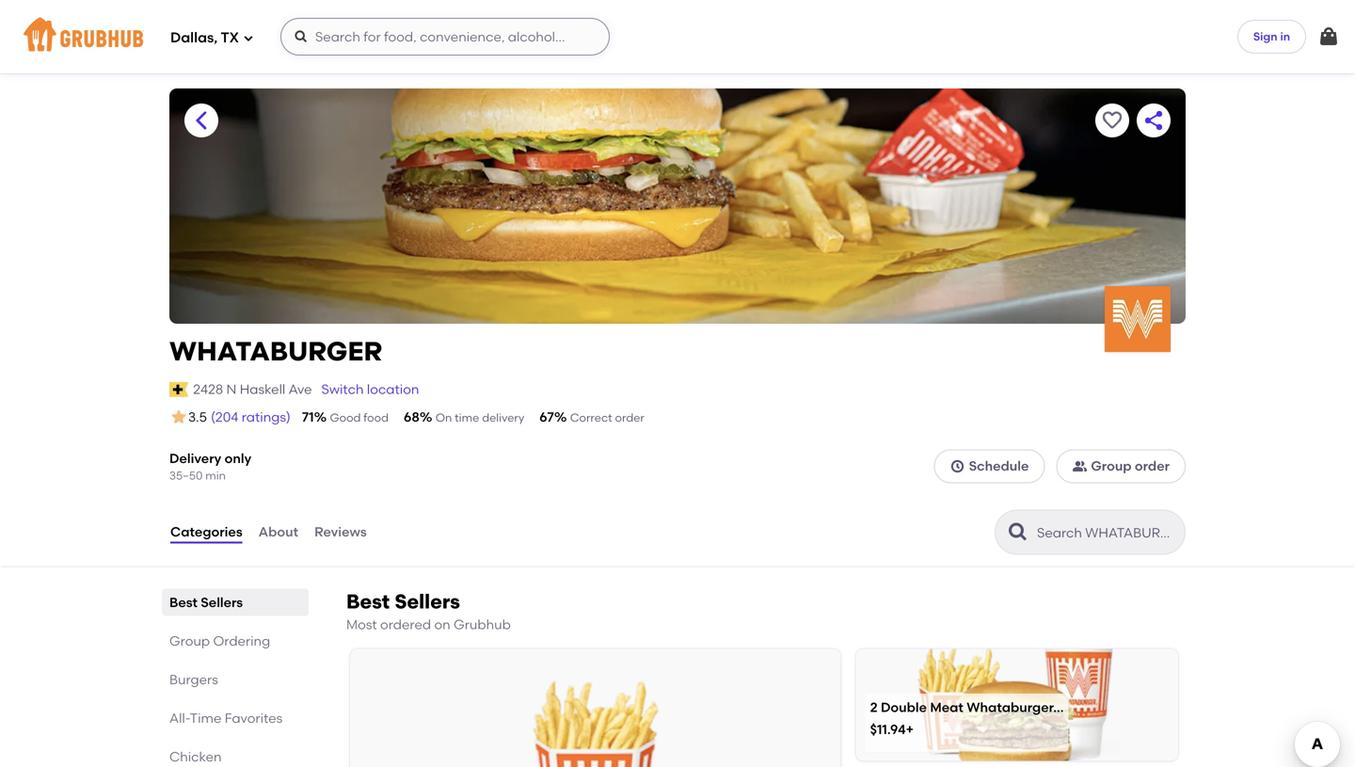 Task type: describe. For each thing, give the bounding box(es) containing it.
tx
[[221, 29, 239, 46]]

ave
[[289, 381, 312, 397]]

group for group ordering
[[169, 633, 210, 649]]

all-time favorites
[[169, 710, 283, 726]]

sellers for best sellers
[[201, 594, 243, 610]]

+
[[906, 722, 914, 738]]

best sellers tab
[[169, 592, 301, 612]]

delivery only 35–50 min
[[169, 450, 252, 482]]

2428
[[193, 381, 223, 397]]

2
[[870, 699, 878, 715]]

double
[[881, 699, 927, 715]]

meat
[[930, 699, 964, 715]]

on
[[436, 411, 452, 425]]

save this restaurant image
[[1101, 109, 1124, 132]]

only
[[225, 450, 252, 466]]

reviews button
[[314, 498, 368, 566]]

order for correct order
[[615, 411, 645, 425]]

71
[[302, 409, 314, 425]]

grubhub
[[454, 616, 511, 632]]

time
[[190, 710, 222, 726]]

sign
[[1254, 29, 1278, 43]]

group for group order
[[1091, 458, 1132, 474]]

ordering
[[213, 633, 270, 649]]

burgers
[[169, 672, 218, 688]]

categories
[[170, 524, 243, 540]]

people icon image
[[1073, 459, 1088, 474]]

1 horizontal spatial svg image
[[1318, 25, 1341, 48]]

all-
[[169, 710, 190, 726]]

order for group order
[[1135, 458, 1170, 474]]

about button
[[258, 498, 299, 566]]

caret left icon image
[[190, 109, 213, 132]]

group ordering
[[169, 633, 270, 649]]

best for best sellers
[[169, 594, 198, 610]]

all-time favorites tab
[[169, 708, 301, 728]]

time
[[455, 411, 479, 425]]

good
[[330, 411, 361, 425]]

$11.94
[[870, 722, 906, 738]]

about
[[259, 524, 299, 540]]

switch location button
[[321, 379, 420, 400]]

sign in
[[1254, 29, 1291, 43]]

svg image inside 'main navigation' navigation
[[243, 32, 254, 44]]

min
[[205, 469, 226, 482]]

Search WHATABURGER search field
[[1036, 524, 1180, 542]]

sign in button
[[1238, 20, 1307, 54]]

2428 n haskell ave button
[[192, 379, 313, 400]]

on
[[434, 616, 451, 632]]

svg image inside 'schedule' button
[[951, 459, 966, 474]]

Search for food, convenience, alcohol... search field
[[281, 18, 610, 56]]

food
[[364, 411, 389, 425]]

star icon image
[[169, 408, 188, 427]]

in
[[1281, 29, 1291, 43]]

best for best sellers most ordered on grubhub
[[346, 590, 390, 614]]

2428 n haskell ave
[[193, 381, 312, 397]]



Task type: vqa. For each thing, say whether or not it's contained in the screenshot.
Drinks button
no



Task type: locate. For each thing, give the bounding box(es) containing it.
best inside best sellers tab
[[169, 594, 198, 610]]

0 vertical spatial order
[[615, 411, 645, 425]]

correct
[[570, 411, 613, 425]]

1 horizontal spatial sellers
[[395, 590, 460, 614]]

68
[[404, 409, 420, 425]]

best inside best sellers most ordered on grubhub
[[346, 590, 390, 614]]

delivery
[[169, 450, 222, 466]]

1 horizontal spatial best
[[346, 590, 390, 614]]

best sellers most ordered on grubhub
[[346, 590, 511, 632]]

sellers up on
[[395, 590, 460, 614]]

location
[[367, 381, 419, 397]]

sellers for best sellers most ordered on grubhub
[[395, 590, 460, 614]]

chicken tab
[[169, 747, 301, 767]]

1 horizontal spatial svg image
[[951, 459, 966, 474]]

group right the "people icon"
[[1091, 458, 1132, 474]]

0 horizontal spatial order
[[615, 411, 645, 425]]

order
[[615, 411, 645, 425], [1135, 458, 1170, 474]]

delivery
[[482, 411, 525, 425]]

0 horizontal spatial sellers
[[201, 594, 243, 610]]

1 horizontal spatial order
[[1135, 458, 1170, 474]]

save this restaurant button
[[1096, 104, 1130, 137]]

best
[[346, 590, 390, 614], [169, 594, 198, 610]]

group
[[1091, 458, 1132, 474], [169, 633, 210, 649]]

group order
[[1091, 458, 1170, 474]]

categories button
[[169, 498, 244, 566]]

reviews
[[315, 524, 367, 540]]

switch location
[[322, 381, 419, 397]]

sellers inside tab
[[201, 594, 243, 610]]

group ordering tab
[[169, 631, 301, 651]]

(204 ratings)
[[211, 409, 291, 425]]

dallas, tx
[[170, 29, 239, 46]]

0 vertical spatial svg image
[[243, 32, 254, 44]]

ordered
[[380, 616, 431, 632]]

1 vertical spatial group
[[169, 633, 210, 649]]

0 horizontal spatial best
[[169, 594, 198, 610]]

0 horizontal spatial group
[[169, 633, 210, 649]]

favorites
[[225, 710, 283, 726]]

67
[[540, 409, 554, 425]]

(204
[[211, 409, 239, 425]]

sellers up group ordering
[[201, 594, 243, 610]]

chicken
[[169, 749, 222, 765]]

svg image
[[243, 32, 254, 44], [951, 459, 966, 474]]

ratings)
[[242, 409, 291, 425]]

svg image
[[1318, 25, 1341, 48], [294, 29, 309, 44]]

1 vertical spatial order
[[1135, 458, 1170, 474]]

burgers tab
[[169, 670, 301, 689]]

svg image left schedule
[[951, 459, 966, 474]]

group inside button
[[1091, 458, 1132, 474]]

whataburger
[[169, 336, 382, 367]]

svg image right tx
[[294, 29, 309, 44]]

order inside button
[[1135, 458, 1170, 474]]

n
[[226, 381, 237, 397]]

35–50
[[169, 469, 203, 482]]

order right the "people icon"
[[1135, 458, 1170, 474]]

1 horizontal spatial group
[[1091, 458, 1132, 474]]

best sellers
[[169, 594, 243, 610]]

share icon image
[[1143, 109, 1166, 132]]

group order button
[[1057, 449, 1186, 483]]

0 vertical spatial group
[[1091, 458, 1132, 474]]

on time delivery
[[436, 411, 525, 425]]

correct order
[[570, 411, 645, 425]]

0 horizontal spatial svg image
[[243, 32, 254, 44]]

schedule
[[969, 458, 1029, 474]]

best up group ordering
[[169, 594, 198, 610]]

switch
[[322, 381, 364, 397]]

whataburger...
[[967, 699, 1064, 715]]

best up "most"
[[346, 590, 390, 614]]

sellers inside best sellers most ordered on grubhub
[[395, 590, 460, 614]]

3.5
[[188, 409, 207, 425]]

main navigation navigation
[[0, 0, 1356, 73]]

sellers
[[395, 590, 460, 614], [201, 594, 243, 610]]

2 double meat whataburger... $11.94 +
[[870, 699, 1064, 738]]

search icon image
[[1007, 521, 1030, 543]]

svg image right in
[[1318, 25, 1341, 48]]

group up the burgers
[[169, 633, 210, 649]]

order right correct
[[615, 411, 645, 425]]

dallas,
[[170, 29, 218, 46]]

schedule button
[[935, 449, 1045, 483]]

svg image right tx
[[243, 32, 254, 44]]

most
[[346, 616, 377, 632]]

subscription pass image
[[169, 382, 188, 397]]

whataburger logo image
[[1105, 286, 1171, 352]]

1 vertical spatial svg image
[[951, 459, 966, 474]]

haskell
[[240, 381, 285, 397]]

good food
[[330, 411, 389, 425]]

0 horizontal spatial svg image
[[294, 29, 309, 44]]

group inside tab
[[169, 633, 210, 649]]



